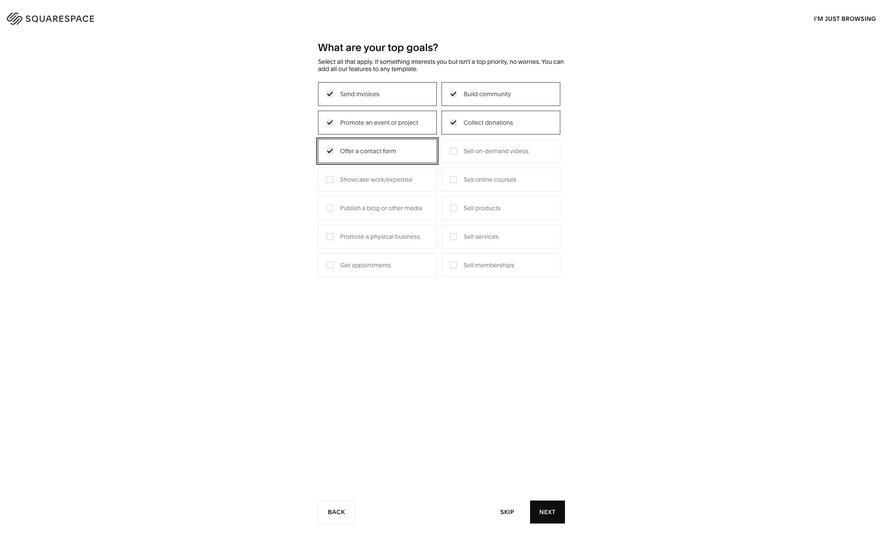 Task type: describe. For each thing, give the bounding box(es) containing it.
real estate & properties link
[[344, 182, 419, 190]]

form
[[383, 147, 396, 155]]

something
[[380, 58, 410, 66]]

fitness link
[[434, 144, 462, 152]]

estate
[[357, 182, 375, 190]]

what
[[318, 41, 344, 54]]

sell services
[[464, 233, 499, 241]]

& for animals
[[454, 131, 458, 139]]

or for event
[[391, 119, 397, 126]]

profits
[[308, 157, 325, 164]]

videos
[[510, 147, 529, 155]]

restaurants link
[[344, 131, 385, 139]]

publish a blog or other media
[[340, 204, 422, 212]]

are
[[346, 41, 362, 54]]

contact
[[360, 147, 382, 155]]

collect
[[464, 119, 484, 126]]

physical
[[371, 233, 394, 241]]

& right estate
[[376, 182, 380, 190]]

sell on-demand videos
[[464, 147, 529, 155]]

1 vertical spatial top
[[477, 58, 486, 66]]

collect donations
[[464, 119, 513, 126]]

home
[[434, 118, 451, 126]]

blog
[[367, 204, 380, 212]]

promote for promote an event or project
[[340, 119, 364, 126]]

invoices
[[356, 90, 380, 98]]

features
[[349, 65, 372, 73]]

offer a contact form
[[340, 147, 396, 155]]

select
[[318, 58, 336, 66]]

community
[[254, 157, 287, 164]]

podcasts
[[368, 144, 394, 152]]

a for offer a contact form
[[356, 147, 359, 155]]

worries.
[[518, 58, 541, 66]]

priority,
[[488, 58, 508, 66]]

restaurants
[[344, 131, 377, 139]]

sell memberships
[[464, 261, 515, 269]]

non-
[[293, 157, 308, 164]]

services
[[476, 233, 499, 241]]

home & decor
[[434, 118, 475, 126]]

sell products
[[464, 204, 501, 212]]

promote an event or project
[[340, 119, 418, 126]]

what are your top goals? select all that apply. if something interests you but isn't a top priority, no worries. you can add all our features to any template.
[[318, 41, 564, 73]]

media
[[344, 144, 361, 152]]

any
[[380, 65, 390, 73]]

sell for sell on-demand videos
[[464, 147, 474, 155]]

a for publish a blog or other media
[[362, 204, 366, 212]]

apply.
[[357, 58, 374, 66]]

to
[[373, 65, 379, 73]]

get
[[340, 261, 351, 269]]

that
[[345, 58, 356, 66]]

real
[[344, 182, 356, 190]]

products
[[476, 204, 501, 212]]

0 vertical spatial top
[[388, 41, 404, 54]]

work/expertise
[[371, 176, 413, 183]]

travel link
[[344, 118, 369, 126]]

promote for promote a physical business
[[340, 233, 364, 241]]

real estate & properties
[[344, 182, 410, 190]]

offer
[[340, 147, 354, 155]]

home & decor link
[[434, 118, 483, 126]]

community & non-profits link
[[254, 157, 334, 164]]

send
[[340, 90, 355, 98]]

isn't
[[459, 58, 470, 66]]

browsing
[[842, 15, 877, 22]]



Task type: vqa. For each thing, say whether or not it's contained in the screenshot.
the Filter button
no



Task type: locate. For each thing, give the bounding box(es) containing it.
but
[[449, 58, 458, 66]]

if
[[375, 58, 379, 66]]

add
[[318, 65, 329, 73]]

1 horizontal spatial or
[[391, 119, 397, 126]]

our
[[338, 65, 348, 73]]

just
[[825, 15, 840, 22]]

2 sell from the top
[[464, 176, 474, 183]]

no
[[510, 58, 517, 66]]

& left non-
[[288, 157, 292, 164]]

a inside what are your top goals? select all that apply. if something interests you but isn't a top priority, no worries. you can add all our features to any template.
[[472, 58, 475, 66]]

&
[[452, 118, 456, 126], [454, 131, 458, 139], [363, 144, 367, 152], [288, 157, 292, 164], [376, 182, 380, 190]]

build community
[[464, 90, 511, 98]]

you
[[437, 58, 447, 66]]

0 horizontal spatial top
[[388, 41, 404, 54]]

your
[[364, 41, 385, 54]]

a left blog
[[362, 204, 366, 212]]

properties
[[382, 182, 410, 190]]

promote up restaurants
[[340, 119, 364, 126]]

courses
[[494, 176, 517, 183]]

sell online courses
[[464, 176, 517, 183]]

sell for sell online courses
[[464, 176, 474, 183]]

2 promote from the top
[[340, 233, 364, 241]]

showcase work/expertise
[[340, 176, 413, 183]]

bloom image
[[327, 291, 557, 536]]

1 sell from the top
[[464, 147, 474, 155]]

can
[[554, 58, 564, 66]]

animals
[[459, 131, 482, 139]]

interests
[[412, 58, 436, 66]]

sell left the online at the top right of the page
[[464, 176, 474, 183]]

skip button
[[491, 501, 524, 524]]

project
[[398, 119, 418, 126]]

publish
[[340, 204, 361, 212]]

& for podcasts
[[363, 144, 367, 152]]

i'm just browsing
[[815, 15, 877, 22]]

squarespace logo image
[[17, 10, 112, 24]]

events
[[344, 157, 362, 164]]

promote down publish
[[340, 233, 364, 241]]

a right isn't at right
[[472, 58, 475, 66]]

top right isn't at right
[[477, 58, 486, 66]]

on-
[[476, 147, 485, 155]]

an
[[366, 119, 373, 126]]

& right home
[[452, 118, 456, 126]]

nature & animals
[[434, 131, 482, 139]]

i'm just browsing link
[[815, 7, 877, 30]]

sell left the on-
[[464, 147, 474, 155]]

get appointments
[[340, 261, 391, 269]]

demand
[[485, 147, 509, 155]]

i'm
[[815, 15, 824, 22]]

3 sell from the top
[[464, 204, 474, 212]]

sell for sell services
[[464, 233, 474, 241]]

community
[[480, 90, 511, 98]]

memberships
[[476, 261, 515, 269]]

template.
[[392, 65, 418, 73]]

next button
[[530, 501, 565, 524]]

build
[[464, 90, 478, 98]]

0 vertical spatial or
[[391, 119, 397, 126]]

send invoices
[[340, 90, 380, 98]]

events link
[[344, 157, 371, 164]]

event
[[374, 119, 390, 126]]

decor
[[458, 118, 475, 126]]

or for blog
[[381, 204, 387, 212]]

& right nature
[[454, 131, 458, 139]]

media
[[405, 204, 422, 212]]

a for promote a physical business
[[366, 233, 369, 241]]

sell for sell memberships
[[464, 261, 474, 269]]

1 promote from the top
[[340, 119, 364, 126]]

back button
[[318, 501, 355, 524]]

a left physical
[[366, 233, 369, 241]]

all
[[337, 58, 344, 66], [331, 65, 337, 73]]

5 sell from the top
[[464, 261, 474, 269]]

travel
[[344, 118, 360, 126]]

sell
[[464, 147, 474, 155], [464, 176, 474, 183], [464, 204, 474, 212], [464, 233, 474, 241], [464, 261, 474, 269]]

0 vertical spatial promote
[[340, 119, 364, 126]]

you
[[542, 58, 552, 66]]

4 sell from the top
[[464, 233, 474, 241]]

fitness
[[434, 144, 454, 152]]

goals?
[[407, 41, 439, 54]]

nature & animals link
[[434, 131, 490, 139]]

1 horizontal spatial top
[[477, 58, 486, 66]]

a
[[472, 58, 475, 66], [356, 147, 359, 155], [362, 204, 366, 212], [366, 233, 369, 241]]

all left the that
[[337, 58, 344, 66]]

promote a physical business
[[340, 233, 420, 241]]

online
[[476, 176, 493, 183]]

sell left products
[[464, 204, 474, 212]]

media & podcasts
[[344, 144, 394, 152]]

community & non-profits
[[254, 157, 325, 164]]

or right event
[[391, 119, 397, 126]]

& for decor
[[452, 118, 456, 126]]

back
[[328, 508, 345, 516]]

business
[[395, 233, 420, 241]]

1 vertical spatial promote
[[340, 233, 364, 241]]

squarespace logo link
[[17, 10, 187, 24]]

media & podcasts link
[[344, 144, 402, 152]]

sell left services at the right top
[[464, 233, 474, 241]]

or right blog
[[381, 204, 387, 212]]

nature
[[434, 131, 453, 139]]

sell left memberships
[[464, 261, 474, 269]]

appointments
[[352, 261, 391, 269]]

& for non-
[[288, 157, 292, 164]]

sell for sell products
[[464, 204, 474, 212]]

0 horizontal spatial or
[[381, 204, 387, 212]]

showcase
[[340, 176, 369, 183]]

skip
[[501, 508, 515, 516]]

top up something
[[388, 41, 404, 54]]

all left our on the top left
[[331, 65, 337, 73]]

top
[[388, 41, 404, 54], [477, 58, 486, 66]]

or
[[391, 119, 397, 126], [381, 204, 387, 212]]

1 vertical spatial or
[[381, 204, 387, 212]]

& right media
[[363, 144, 367, 152]]

a up 'events' link on the left top of the page
[[356, 147, 359, 155]]

donations
[[485, 119, 513, 126]]



